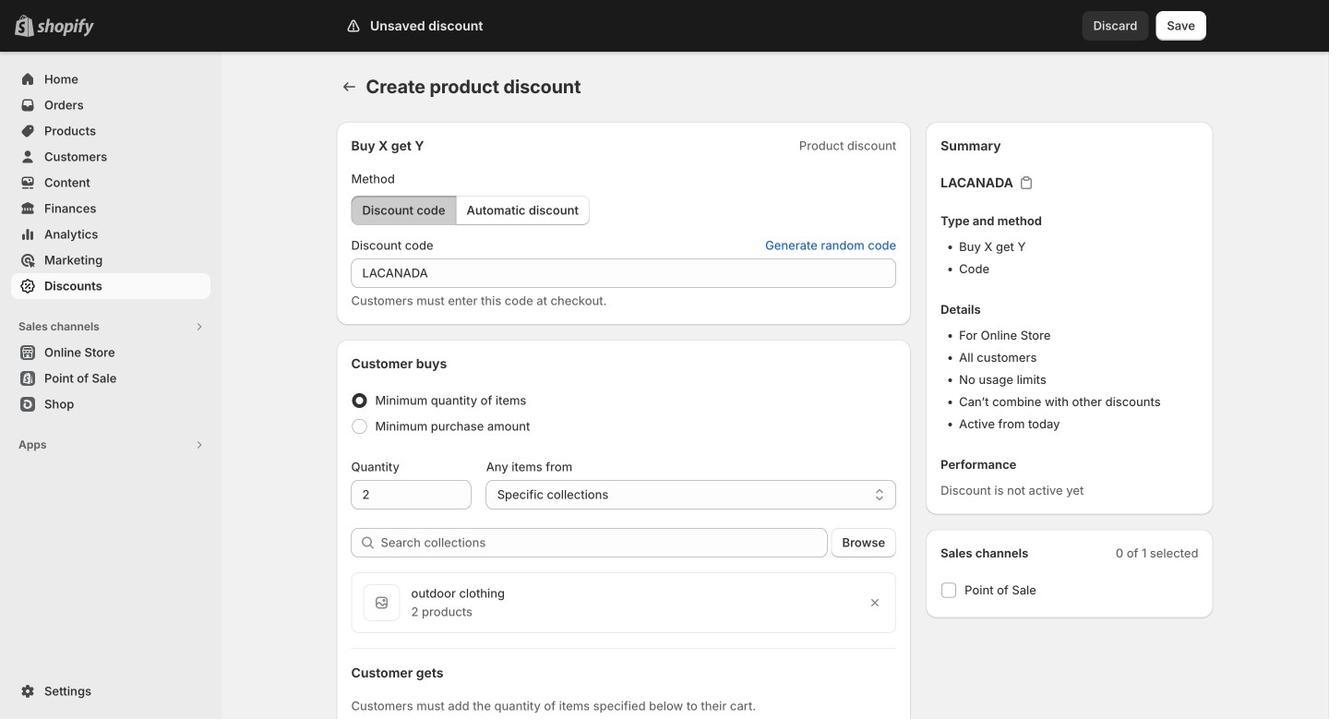 Task type: locate. For each thing, give the bounding box(es) containing it.
None text field
[[351, 258, 897, 288], [351, 480, 471, 510], [351, 258, 897, 288], [351, 480, 471, 510]]



Task type: describe. For each thing, give the bounding box(es) containing it.
Search collections text field
[[381, 528, 828, 558]]

shopify image
[[37, 18, 94, 37]]



Task type: vqa. For each thing, say whether or not it's contained in the screenshot.
text field
yes



